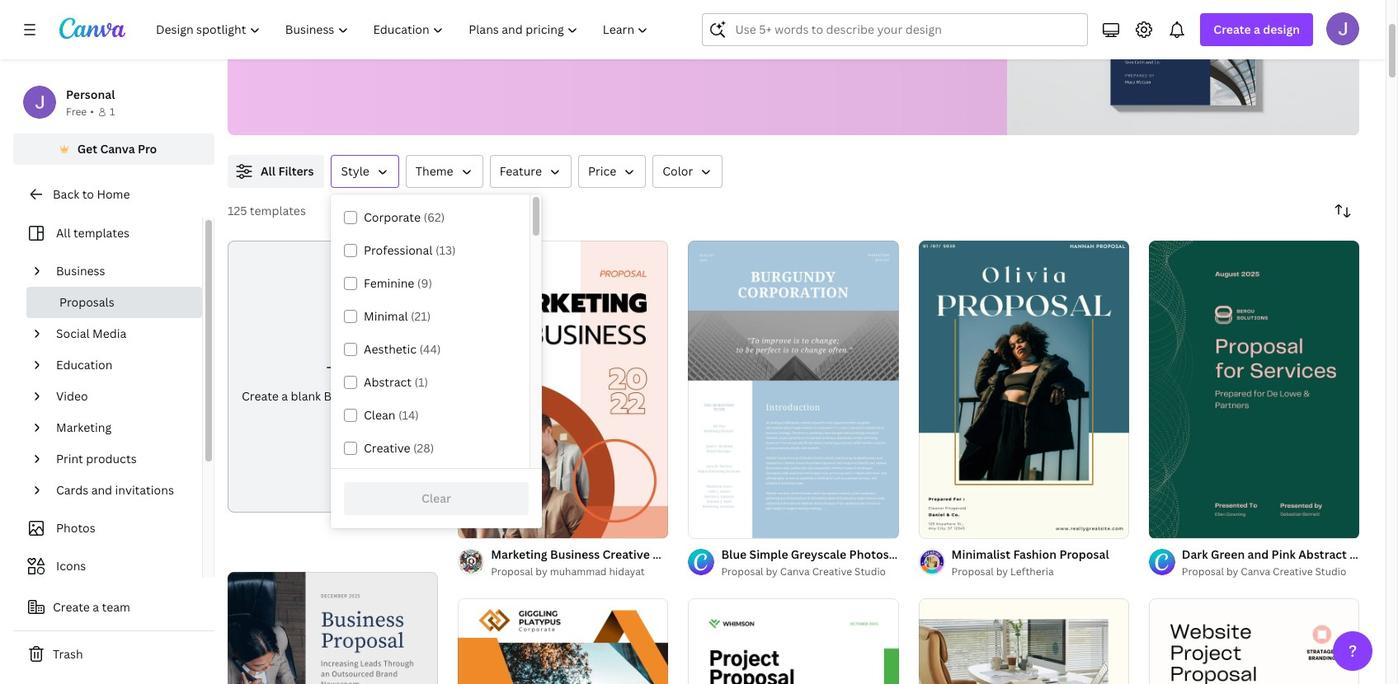 Task type: vqa. For each thing, say whether or not it's contained in the screenshot.


Task type: locate. For each thing, give the bounding box(es) containing it.
of left the 10
[[1168, 519, 1177, 531]]

marketing down 1 of 6
[[892, 547, 949, 563]]

create left blank
[[242, 389, 279, 404]]

create for create a blank brand management proposal
[[242, 389, 279, 404]]

1 vertical spatial photos
[[850, 547, 889, 563]]

a inside dropdown button
[[1254, 21, 1261, 37]]

all down "back"
[[56, 225, 71, 241]]

2 horizontal spatial of
[[1168, 519, 1177, 531]]

proposal by canva creative studio link
[[722, 565, 899, 581], [1182, 565, 1360, 581]]

and right green
[[1248, 547, 1270, 563]]

create inside dropdown button
[[1214, 21, 1252, 37]]

tech
[[1350, 547, 1377, 563]]

education
[[56, 357, 112, 373]]

0 horizontal spatial 1
[[110, 105, 115, 119]]

clean (14)
[[364, 408, 419, 423]]

2 horizontal spatial create
[[1214, 21, 1252, 37]]

1 right •
[[110, 105, 115, 119]]

(1)
[[415, 375, 428, 390]]

proposal down blue
[[722, 565, 764, 579]]

color button
[[653, 155, 723, 188]]

their
[[459, 7, 489, 26]]

creative up the hidayat
[[603, 547, 650, 563]]

1 horizontal spatial photos
[[850, 547, 889, 563]]

2 studio from the left
[[1316, 565, 1347, 579]]

pink inside dark green and pink abstract tech gen proposal by canva creative studio
[[1272, 547, 1296, 563]]

0 horizontal spatial studio
[[855, 565, 886, 579]]

0 horizontal spatial pink
[[653, 547, 677, 563]]

proposal
[[436, 389, 485, 404], [747, 547, 797, 563], [951, 547, 1001, 563], [1060, 547, 1110, 563], [491, 565, 533, 579], [722, 565, 764, 579], [952, 565, 994, 579], [1182, 565, 1225, 579]]

presenting
[[588, 7, 657, 26]]

marketing down video
[[56, 420, 112, 436]]

1 horizontal spatial create
[[242, 389, 279, 404]]

leftheria
[[1011, 565, 1054, 579]]

studio down blue simple greyscale photos marketing proposal link
[[855, 565, 886, 579]]

all left filters
[[261, 163, 276, 179]]

canva left pro
[[100, 141, 135, 157]]

0 horizontal spatial photos
[[56, 521, 96, 536]]

by down simple
[[766, 565, 778, 579]]

canva inside blue simple greyscale photos marketing proposal proposal by canva creative studio
[[781, 565, 810, 579]]

green
[[1212, 547, 1246, 563]]

brand management proposal templates image
[[1008, 0, 1360, 135], [1111, 0, 1257, 105]]

to right "back"
[[82, 187, 94, 202]]

greyscale
[[791, 547, 847, 563]]

education link
[[50, 350, 192, 381]]

create a team button
[[13, 592, 215, 625]]

by up objectives
[[569, 7, 585, 26]]

1 vertical spatial abstract
[[1299, 547, 1348, 563]]

1 of 10
[[1161, 519, 1190, 531]]

brand
[[836, 7, 874, 26]]

templates down the back to home at the left top of page
[[73, 225, 130, 241]]

your up template
[[317, 7, 346, 26]]

style
[[341, 163, 370, 179]]

1 for minimalist
[[931, 519, 935, 531]]

1 horizontal spatial templates
[[250, 203, 306, 219]]

cream and orange simple corporate (light) marketing proposal proposal image
[[919, 599, 1130, 685]]

a left design
[[1254, 21, 1261, 37]]

1
[[110, 105, 115, 119], [931, 519, 935, 531], [1161, 519, 1166, 531]]

by left the muhammad
[[536, 565, 548, 579]]

and left the orange
[[680, 547, 701, 563]]

0 vertical spatial templates
[[250, 203, 306, 219]]

2 horizontal spatial 1
[[1161, 519, 1166, 531]]

to
[[389, 7, 402, 26], [82, 187, 94, 202]]

by inside marketing business creative pink and orange proposal proposal by muhammad hidayat
[[536, 565, 548, 579]]

business inside marketing business creative pink and orange proposal proposal by muhammad hidayat
[[550, 547, 600, 563]]

and right 'cards'
[[91, 483, 112, 498]]

by inside convince your client to level up their promotions by presenting a beautiful proposal. find a brand management proposal template that matches your vision and objectives from canva's gallery of stunning designs.
[[569, 7, 585, 26]]

get canva pro button
[[13, 134, 215, 165]]

hidayat
[[609, 565, 645, 579]]

your
[[317, 7, 346, 26], [462, 29, 491, 47]]

business up proposals
[[56, 263, 105, 279]]

cards and invitations link
[[50, 475, 192, 507]]

1 studio from the left
[[855, 565, 886, 579]]

2 vertical spatial create
[[53, 600, 90, 616]]

a inside button
[[93, 600, 99, 616]]

2 proposal by canva creative studio link from the left
[[1182, 565, 1360, 581]]

proposal by canva creative studio link for greyscale
[[722, 565, 899, 581]]

blue simple greyscale photos marketing proposal link
[[722, 546, 1001, 565]]

marketing inside marketing business creative pink and orange proposal proposal by muhammad hidayat
[[491, 547, 548, 563]]

a for create a team
[[93, 600, 99, 616]]

all filters
[[261, 163, 314, 179]]

1 horizontal spatial 1
[[931, 519, 935, 531]]

pink left the orange
[[653, 547, 677, 563]]

1 left the 10
[[1161, 519, 1166, 531]]

create down icons
[[53, 600, 90, 616]]

proposal right (1)
[[436, 389, 485, 404]]

cards and invitations
[[56, 483, 174, 498]]

photos down 'cards'
[[56, 521, 96, 536]]

proposal by canva creative studio link down greyscale
[[722, 565, 899, 581]]

1 horizontal spatial marketing
[[491, 547, 548, 563]]

125
[[228, 203, 247, 219]]

1 horizontal spatial studio
[[1316, 565, 1347, 579]]

style button
[[331, 155, 399, 188]]

create a blank brand management proposal
[[242, 389, 485, 404]]

by down green
[[1227, 565, 1239, 579]]

0 horizontal spatial templates
[[73, 225, 130, 241]]

1 horizontal spatial all
[[261, 163, 276, 179]]

studio
[[855, 565, 886, 579], [1316, 565, 1347, 579]]

1 vertical spatial all
[[56, 225, 71, 241]]

2 horizontal spatial marketing
[[892, 547, 949, 563]]

pink right green
[[1272, 547, 1296, 563]]

print products
[[56, 451, 137, 467]]

color
[[663, 163, 694, 179]]

1 left 6
[[931, 519, 935, 531]]

1 vertical spatial create
[[242, 389, 279, 404]]

marketing business creative pink and orange proposal link
[[491, 546, 797, 565]]

video
[[56, 389, 88, 404]]

studio down dark green and pink abstract tech gen link
[[1316, 565, 1347, 579]]

1 pink from the left
[[653, 547, 677, 563]]

1 vertical spatial your
[[462, 29, 491, 47]]

a for create a blank brand management proposal
[[282, 389, 288, 404]]

photos right greyscale
[[850, 547, 889, 563]]

marketing
[[56, 420, 112, 436], [491, 547, 548, 563], [892, 547, 949, 563]]

1 horizontal spatial proposal by canva creative studio link
[[1182, 565, 1360, 581]]

personal
[[66, 87, 115, 102]]

vision
[[494, 29, 532, 47]]

templates
[[250, 203, 306, 219], [73, 225, 130, 241]]

canva down greyscale
[[781, 565, 810, 579]]

a left team
[[93, 600, 99, 616]]

0 horizontal spatial business
[[56, 263, 105, 279]]

minimalist fashion proposal proposal by leftheria
[[952, 547, 1110, 579]]

business up the muhammad
[[550, 547, 600, 563]]

by inside dark green and pink abstract tech gen proposal by canva creative studio
[[1227, 565, 1239, 579]]

client
[[349, 7, 385, 26]]

professional (13)
[[364, 243, 456, 258]]

0 horizontal spatial proposal by canva creative studio link
[[722, 565, 899, 581]]

of inside 1 of 10 link
[[1168, 519, 1177, 531]]

canva down green
[[1241, 565, 1271, 579]]

marketing business creative pink and orange proposal image
[[458, 241, 669, 539]]

create a blank brand management proposal link
[[228, 241, 485, 513]]

create for create a team
[[53, 600, 90, 616]]

a left blank
[[282, 389, 288, 404]]

0 vertical spatial create
[[1214, 21, 1252, 37]]

stunning
[[780, 29, 835, 47]]

yellow modern corporate business proposal image
[[458, 599, 669, 685]]

create a team
[[53, 600, 130, 616]]

to up that on the left top of page
[[389, 7, 402, 26]]

templates inside all templates link
[[73, 225, 130, 241]]

home
[[97, 187, 130, 202]]

(14)
[[399, 408, 419, 423]]

by for muhammad
[[536, 565, 548, 579]]

proposal.
[[731, 7, 791, 26]]

0 horizontal spatial your
[[317, 7, 346, 26]]

by
[[569, 7, 585, 26], [536, 565, 548, 579], [766, 565, 778, 579], [997, 565, 1009, 579], [1227, 565, 1239, 579]]

pro
[[138, 141, 157, 157]]

(44)
[[420, 342, 441, 357]]

0 horizontal spatial create
[[53, 600, 90, 616]]

pink inside marketing business creative pink and orange proposal proposal by muhammad hidayat
[[653, 547, 677, 563]]

2 horizontal spatial canva
[[1241, 565, 1271, 579]]

of down proposal.
[[763, 29, 776, 47]]

template
[[314, 29, 371, 47]]

filters
[[278, 163, 314, 179]]

by down minimalist on the right bottom of page
[[997, 565, 1009, 579]]

abstract inside dark green and pink abstract tech gen proposal by canva creative studio
[[1299, 547, 1348, 563]]

0 vertical spatial to
[[389, 7, 402, 26]]

creative down clean (14)
[[364, 441, 411, 456]]

(9)
[[417, 276, 432, 291]]

and inside marketing business creative pink and orange proposal proposal by muhammad hidayat
[[680, 547, 701, 563]]

proposal down 6
[[951, 547, 1001, 563]]

photos link
[[23, 513, 192, 545]]

media
[[92, 326, 127, 342]]

proposal down minimalist on the right bottom of page
[[952, 565, 994, 579]]

1 horizontal spatial of
[[938, 519, 947, 531]]

and inside dark green and pink abstract tech gen proposal by canva creative studio
[[1248, 547, 1270, 563]]

1 proposal by canva creative studio link from the left
[[722, 565, 899, 581]]

0 vertical spatial all
[[261, 163, 276, 179]]

of
[[763, 29, 776, 47], [938, 519, 947, 531], [1168, 519, 1177, 531]]

1 horizontal spatial pink
[[1272, 547, 1296, 563]]

of for dark green and pink abstract tech gen
[[1168, 519, 1177, 531]]

of inside 1 of 6 link
[[938, 519, 947, 531]]

0 horizontal spatial marketing
[[56, 420, 112, 436]]

None search field
[[703, 13, 1089, 46]]

your down their
[[462, 29, 491, 47]]

proposal inside dark green and pink abstract tech gen proposal by canva creative studio
[[1182, 565, 1225, 579]]

proposals
[[59, 295, 114, 310]]

free
[[66, 105, 87, 119]]

back to home
[[53, 187, 130, 202]]

proposal down dark
[[1182, 565, 1225, 579]]

business link
[[50, 256, 192, 287]]

creative down dark green and pink abstract tech gen link
[[1273, 565, 1313, 579]]

0 horizontal spatial of
[[763, 29, 776, 47]]

1 horizontal spatial business
[[550, 547, 600, 563]]

business
[[56, 263, 105, 279], [550, 547, 600, 563]]

1 horizontal spatial canva
[[781, 565, 810, 579]]

abstract
[[364, 375, 412, 390], [1299, 547, 1348, 563]]

management
[[360, 389, 433, 404]]

templates for 125 templates
[[250, 203, 306, 219]]

templates down all filters button
[[250, 203, 306, 219]]

2 brand management proposal templates image from the left
[[1111, 0, 1257, 105]]

products
[[86, 451, 137, 467]]

by for presenting
[[569, 7, 585, 26]]

creative down greyscale
[[813, 565, 853, 579]]

0 vertical spatial abstract
[[364, 375, 412, 390]]

1 vertical spatial to
[[82, 187, 94, 202]]

create left design
[[1214, 21, 1252, 37]]

1 horizontal spatial to
[[389, 7, 402, 26]]

get
[[77, 141, 97, 157]]

get canva pro
[[77, 141, 157, 157]]

0 horizontal spatial canva
[[100, 141, 135, 157]]

dark
[[1182, 547, 1209, 563]]

and down promotions
[[535, 29, 559, 47]]

create inside button
[[53, 600, 90, 616]]

icons
[[56, 559, 86, 574]]

all inside button
[[261, 163, 276, 179]]

of left 6
[[938, 519, 947, 531]]

2 pink from the left
[[1272, 547, 1296, 563]]

all
[[261, 163, 276, 179], [56, 225, 71, 241]]

from
[[631, 29, 662, 47]]

1 of 10 link
[[1149, 241, 1360, 539]]

1 for dark
[[1161, 519, 1166, 531]]

abstract (1)
[[364, 375, 428, 390]]

marketing up the 'proposal by muhammad hidayat' "link"
[[491, 547, 548, 563]]

invitations
[[115, 483, 174, 498]]

0 vertical spatial your
[[317, 7, 346, 26]]

white and green simple corporate (light) project proposal proposal image
[[689, 599, 899, 685]]

10
[[1179, 519, 1190, 531]]

proposal by muhammad hidayat link
[[491, 565, 669, 581]]

top level navigation element
[[145, 13, 663, 46]]

0 horizontal spatial all
[[56, 225, 71, 241]]

aesthetic
[[364, 342, 417, 357]]

photos
[[56, 521, 96, 536], [850, 547, 889, 563]]

1 vertical spatial business
[[550, 547, 600, 563]]

1 vertical spatial templates
[[73, 225, 130, 241]]

1 horizontal spatial abstract
[[1299, 547, 1348, 563]]

proposal by canva creative studio link down green
[[1182, 565, 1360, 581]]

studio inside dark green and pink abstract tech gen proposal by canva creative studio
[[1316, 565, 1347, 579]]

create a blank brand management proposal element
[[228, 241, 485, 513]]

Sort by button
[[1327, 195, 1360, 228]]



Task type: describe. For each thing, give the bounding box(es) containing it.
minimalist
[[952, 547, 1011, 563]]

1 horizontal spatial your
[[462, 29, 491, 47]]

0 vertical spatial business
[[56, 263, 105, 279]]

level
[[405, 7, 436, 26]]

marketing for marketing business creative pink and orange proposal proposal by muhammad hidayat
[[491, 547, 548, 563]]

of for minimalist fashion proposal
[[938, 519, 947, 531]]

promotions
[[492, 7, 566, 26]]

video link
[[50, 381, 192, 413]]

objectives
[[562, 29, 628, 47]]

by for canva
[[1227, 565, 1239, 579]]

a up from
[[660, 7, 667, 26]]

by inside blue simple greyscale photos marketing proposal proposal by canva creative studio
[[766, 565, 778, 579]]

price
[[588, 163, 617, 179]]

corporate
[[364, 210, 421, 225]]

blank
[[291, 389, 321, 404]]

professional
[[364, 243, 433, 258]]

(28)
[[413, 441, 434, 456]]

gen
[[1380, 547, 1399, 563]]

creative inside marketing business creative pink and orange proposal proposal by muhammad hidayat
[[603, 547, 650, 563]]

create a design
[[1214, 21, 1301, 37]]

feminine
[[364, 276, 415, 291]]

125 templates
[[228, 203, 306, 219]]

price button
[[579, 155, 646, 188]]

social media
[[56, 326, 127, 342]]

proposal
[[254, 29, 311, 47]]

back
[[53, 187, 79, 202]]

theme
[[416, 163, 454, 179]]

design
[[1264, 21, 1301, 37]]

clear
[[422, 491, 451, 507]]

orange
[[704, 547, 744, 563]]

fashion
[[1014, 547, 1057, 563]]

dark green and pink abstract tech gen proposal by canva creative studio
[[1182, 547, 1399, 579]]

and inside convince your client to level up their promotions by presenting a beautiful proposal. find a brand management proposal template that matches your vision and objectives from canva's gallery of stunning designs.
[[535, 29, 559, 47]]

simple
[[750, 547, 789, 563]]

(62)
[[424, 210, 445, 225]]

blue
[[722, 547, 747, 563]]

to inside convince your client to level up their promotions by presenting a beautiful proposal. find a brand management proposal template that matches your vision and objectives from canva's gallery of stunning designs.
[[389, 7, 402, 26]]

proposal left the muhammad
[[491, 565, 533, 579]]

matches
[[404, 29, 459, 47]]

proposal right blue
[[747, 547, 797, 563]]

proposal by leftheria link
[[952, 565, 1110, 581]]

convince
[[254, 7, 314, 26]]

0 vertical spatial photos
[[56, 521, 96, 536]]

pink and orange gradient project proposal proposal image
[[1149, 599, 1360, 685]]

theme button
[[406, 155, 483, 188]]

feminine (9)
[[364, 276, 432, 291]]

trash link
[[13, 639, 215, 672]]

minimal (21)
[[364, 309, 431, 324]]

1 of 6 link
[[919, 241, 1130, 539]]

social
[[56, 326, 90, 342]]

muhammad
[[550, 565, 607, 579]]

0 horizontal spatial to
[[82, 187, 94, 202]]

pink for abstract
[[1272, 547, 1296, 563]]

minimalist fashion proposal image
[[919, 241, 1130, 539]]

studio inside blue simple greyscale photos marketing proposal proposal by canva creative studio
[[855, 565, 886, 579]]

dark blue and gray color blocks general proposal image
[[228, 573, 438, 685]]

feature
[[500, 163, 542, 179]]

marketing inside blue simple greyscale photos marketing proposal proposal by canva creative studio
[[892, 547, 949, 563]]

management
[[877, 7, 960, 26]]

1 brand management proposal templates image from the left
[[1008, 0, 1360, 135]]

creative (28)
[[364, 441, 434, 456]]

gallery
[[717, 29, 760, 47]]

minimal
[[364, 309, 408, 324]]

team
[[102, 600, 130, 616]]

marketing link
[[50, 413, 192, 444]]

0 horizontal spatial abstract
[[364, 375, 412, 390]]

print products link
[[50, 444, 192, 475]]

6
[[949, 519, 955, 531]]

free •
[[66, 105, 94, 119]]

minimalist fashion proposal link
[[952, 546, 1110, 565]]

proposal right "fashion"
[[1060, 547, 1110, 563]]

all filters button
[[228, 155, 325, 188]]

all for all templates
[[56, 225, 71, 241]]

convince your client to level up their promotions by presenting a beautiful proposal. find a brand management proposal template that matches your vision and objectives from canva's gallery of stunning designs.
[[254, 7, 960, 47]]

marketing for marketing
[[56, 420, 112, 436]]

creative inside blue simple greyscale photos marketing proposal proposal by canva creative studio
[[813, 565, 853, 579]]

creative inside dark green and pink abstract tech gen proposal by canva creative studio
[[1273, 565, 1313, 579]]

jacob simon image
[[1327, 12, 1360, 45]]

of inside convince your client to level up their promotions by presenting a beautiful proposal. find a brand management proposal template that matches your vision and objectives from canva's gallery of stunning designs.
[[763, 29, 776, 47]]

trash
[[53, 647, 83, 663]]

aesthetic (44)
[[364, 342, 441, 357]]

photos inside blue simple greyscale photos marketing proposal proposal by canva creative studio
[[850, 547, 889, 563]]

feature button
[[490, 155, 572, 188]]

proposal by canva creative studio link for and
[[1182, 565, 1360, 581]]

a for create a design
[[1254, 21, 1261, 37]]

back to home link
[[13, 178, 215, 211]]

(21)
[[411, 309, 431, 324]]

a right find
[[826, 7, 833, 26]]

dark green and pink abstract tech general proposal image
[[1149, 241, 1360, 539]]

canva inside dark green and pink abstract tech gen proposal by canva creative studio
[[1241, 565, 1271, 579]]

templates for all templates
[[73, 225, 130, 241]]

icons link
[[23, 551, 192, 583]]

Search search field
[[736, 14, 1078, 45]]

all for all filters
[[261, 163, 276, 179]]

pink for and
[[653, 547, 677, 563]]

up
[[439, 7, 455, 26]]

canva inside button
[[100, 141, 135, 157]]

that
[[375, 29, 401, 47]]

blue simple greyscale photos marketing proposal image
[[689, 241, 899, 539]]

by inside minimalist fashion proposal proposal by leftheria
[[997, 565, 1009, 579]]

create for create a design
[[1214, 21, 1252, 37]]

canva's
[[665, 29, 714, 47]]



